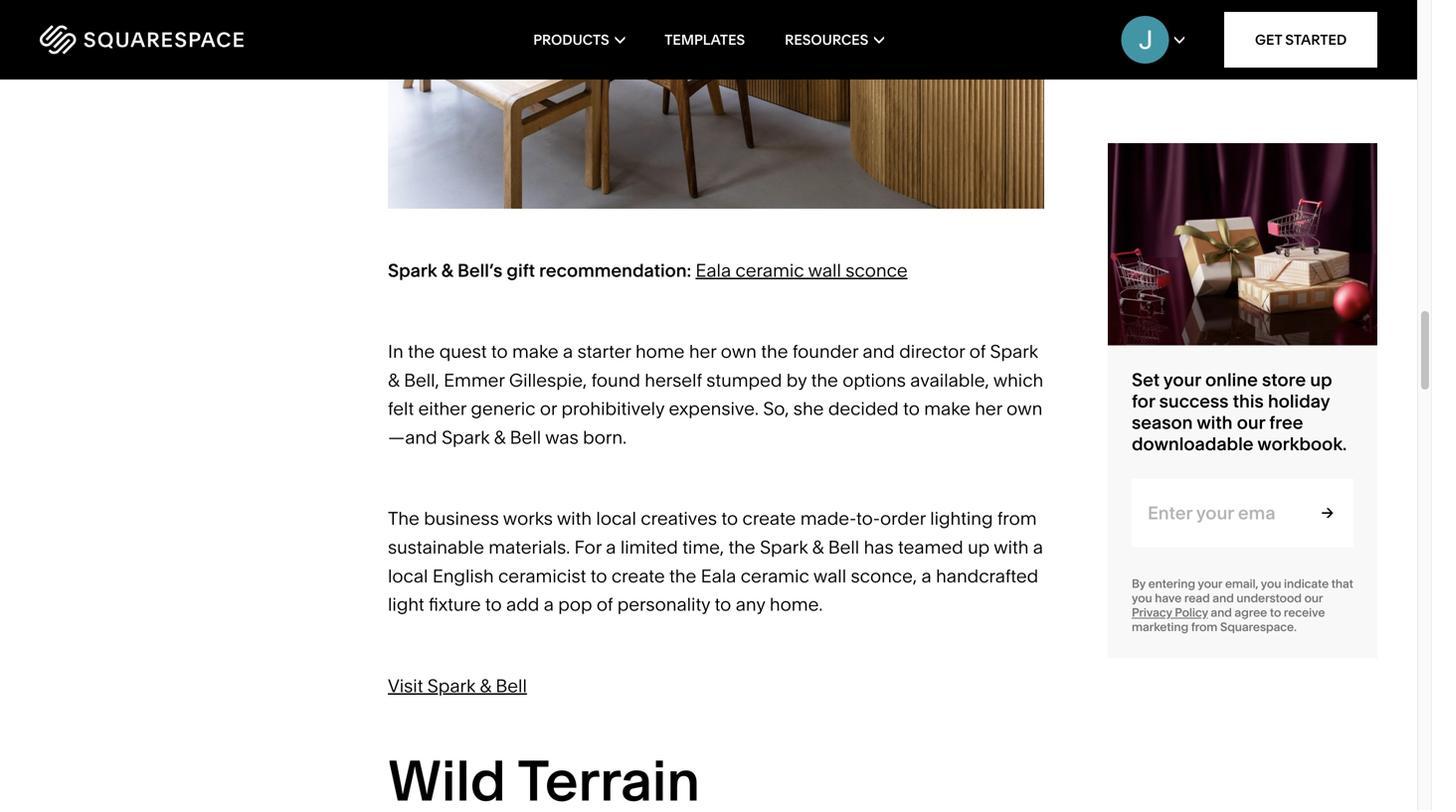 Task type: locate. For each thing, give the bounding box(es) containing it.
local up for
[[596, 508, 636, 530]]

1 vertical spatial wall
[[813, 565, 846, 587]]

our left 'free'
[[1237, 412, 1265, 434]]

to down for
[[590, 565, 607, 587]]

own up the stumped
[[721, 341, 757, 363]]

bell inside the business works with local creatives to create made-to-order lighting from sustainable materials. for a limited time, the spark & bell has teamed up with a local english ceramicist to create the eala ceramic wall sconce, a handcrafted light fixture to add a pop of personality to any home.
[[828, 537, 859, 558]]

to left add
[[485, 594, 502, 616]]

1 vertical spatial her
[[975, 398, 1002, 420]]

up right store on the right top of the page
[[1310, 369, 1332, 391]]

make down available,
[[924, 398, 970, 420]]

of up available,
[[969, 341, 986, 363]]

0 horizontal spatial with
[[557, 508, 592, 530]]

and inside and agree         to receive marketing from squarespace.
[[1211, 606, 1232, 620]]

1 vertical spatial with
[[557, 508, 592, 530]]

up
[[1310, 369, 1332, 391], [968, 537, 990, 558]]

own
[[721, 341, 757, 363], [1007, 398, 1043, 420]]

spark down made-
[[760, 537, 808, 558]]

bell down made-
[[828, 537, 859, 558]]

1 horizontal spatial you
[[1261, 577, 1281, 591]]

and inside by entering your email, you indicate that you have read and understood our privacy policy
[[1213, 591, 1234, 606]]

0 vertical spatial our
[[1237, 412, 1265, 434]]

your left 'email,'
[[1198, 577, 1222, 591]]

your inside the set your online store up for success this holiday season with our free downloadable workbook.
[[1163, 369, 1201, 391]]

starter
[[577, 341, 631, 363]]

you left have
[[1132, 591, 1152, 606]]

0 vertical spatial wall
[[808, 259, 841, 281]]

wall left sconce
[[808, 259, 841, 281]]

your right set
[[1163, 369, 1201, 391]]

1 horizontal spatial her
[[975, 398, 1002, 420]]

own down which
[[1007, 398, 1043, 420]]

bell
[[510, 427, 541, 448], [828, 537, 859, 558], [496, 675, 527, 697]]

1 horizontal spatial make
[[924, 398, 970, 420]]

1 horizontal spatial up
[[1310, 369, 1332, 391]]

sconce,
[[851, 565, 917, 587]]

0 vertical spatial with
[[1197, 412, 1233, 434]]

to right quest
[[491, 341, 508, 363]]

born.
[[583, 427, 627, 448]]

0 vertical spatial from
[[997, 508, 1037, 530]]

read
[[1184, 591, 1210, 606]]

email,
[[1225, 577, 1258, 591]]

&
[[441, 259, 453, 281], [388, 369, 399, 391], [494, 427, 505, 448], [812, 537, 824, 558], [480, 675, 491, 697]]

visit
[[388, 675, 423, 697]]

the right by
[[811, 369, 838, 391]]

ceramic up founder at the right of page
[[735, 259, 804, 281]]

by
[[786, 369, 807, 391]]

0 horizontal spatial her
[[689, 341, 716, 363]]

indicate
[[1284, 577, 1329, 591]]

to down options
[[903, 398, 920, 420]]

understood
[[1236, 591, 1302, 606]]

0 horizontal spatial local
[[388, 565, 428, 587]]

your
[[1163, 369, 1201, 391], [1198, 577, 1222, 591]]

0 vertical spatial her
[[689, 341, 716, 363]]

found
[[591, 369, 640, 391]]

1 horizontal spatial local
[[596, 508, 636, 530]]

0 vertical spatial own
[[721, 341, 757, 363]]

gillespie,
[[509, 369, 587, 391]]

& inside the business works with local creatives to create made-to-order lighting from sustainable materials. for a limited time, the spark & bell has teamed up with a local english ceramicist to create the eala ceramic wall sconce, a handcrafted light fixture to add a pop of personality to any home.
[[812, 537, 824, 558]]

0 vertical spatial your
[[1163, 369, 1201, 391]]

eala right recommendation:
[[696, 259, 731, 281]]

from right lighting
[[997, 508, 1037, 530]]

of
[[969, 341, 986, 363], [597, 594, 613, 616]]

decided
[[828, 398, 899, 420]]

a right for
[[606, 537, 616, 558]]

2 vertical spatial bell
[[496, 675, 527, 697]]

marketing
[[1132, 620, 1188, 634]]

0 vertical spatial bell
[[510, 427, 541, 448]]

her
[[689, 341, 716, 363], [975, 398, 1002, 420]]

a up the gillespie,
[[563, 341, 573, 363]]

any
[[736, 594, 765, 616]]

to inside and agree         to receive marketing from squarespace.
[[1270, 606, 1281, 620]]

spark
[[388, 259, 437, 281], [990, 341, 1038, 363], [442, 427, 490, 448], [760, 537, 808, 558], [427, 675, 475, 697]]

1 vertical spatial from
[[1191, 620, 1218, 634]]

handcrafted
[[936, 565, 1038, 587]]

creatives
[[641, 508, 717, 530]]

1 vertical spatial of
[[597, 594, 613, 616]]

with up handcrafted
[[994, 537, 1029, 558]]

& right visit
[[480, 675, 491, 697]]

wall up home. at the right bottom
[[813, 565, 846, 587]]

and agree         to receive marketing from squarespace.
[[1132, 606, 1325, 634]]

eala down the time,
[[701, 565, 736, 587]]

0 vertical spatial local
[[596, 508, 636, 530]]

our
[[1237, 412, 1265, 434], [1304, 591, 1323, 606]]

prohibitively
[[561, 398, 664, 420]]

eala
[[696, 259, 731, 281], [701, 565, 736, 587]]

ceramicist
[[498, 565, 586, 587]]

0 horizontal spatial our
[[1237, 412, 1265, 434]]

ceramic inside the business works with local creatives to create made-to-order lighting from sustainable materials. for a limited time, the spark & bell has teamed up with a local english ceramicist to create the eala ceramic wall sconce, a handcrafted light fixture to add a pop of personality to any home.
[[741, 565, 809, 587]]

her down which
[[975, 398, 1002, 420]]

the
[[388, 508, 419, 530]]

1 horizontal spatial with
[[994, 537, 1029, 558]]

the
[[408, 341, 435, 363], [761, 341, 788, 363], [811, 369, 838, 391], [728, 537, 756, 558], [669, 565, 696, 587]]

0 horizontal spatial of
[[597, 594, 613, 616]]

0 vertical spatial create
[[742, 508, 796, 530]]

2 horizontal spatial with
[[1197, 412, 1233, 434]]

make
[[512, 341, 559, 363], [924, 398, 970, 420]]

with up for
[[557, 508, 592, 530]]

of right pop
[[597, 594, 613, 616]]

success
[[1159, 390, 1229, 412]]

founder
[[792, 341, 858, 363]]

bell down add
[[496, 675, 527, 697]]

spark & bell's gift recommendation: eala ceramic wall sconce
[[388, 259, 908, 281]]

receive
[[1284, 606, 1325, 620]]

1 vertical spatial your
[[1198, 577, 1222, 591]]

a right add
[[544, 594, 554, 616]]

has
[[864, 537, 894, 558]]

from down read
[[1191, 620, 1218, 634]]

1 horizontal spatial create
[[742, 508, 796, 530]]

1 vertical spatial bell
[[828, 537, 859, 558]]

up inside the set your online store up for success this holiday season with our free downloadable workbook.
[[1310, 369, 1332, 391]]

you right 'email,'
[[1261, 577, 1281, 591]]

1 vertical spatial make
[[924, 398, 970, 420]]

bell down generic
[[510, 427, 541, 448]]

1 horizontal spatial own
[[1007, 398, 1043, 420]]

the business works with local creatives to create made-to-order lighting from sustainable materials. for a limited time, the spark & bell has teamed up with a local english ceramicist to create the eala ceramic wall sconce, a handcrafted light fixture to add a pop of personality to any home.
[[388, 508, 1048, 616]]

lighting
[[930, 508, 993, 530]]

spark up which
[[990, 341, 1038, 363]]

get
[[1255, 31, 1282, 48]]

local up light
[[388, 565, 428, 587]]

teamed
[[898, 537, 963, 558]]

1 vertical spatial create
[[611, 565, 665, 587]]

with left this
[[1197, 412, 1233, 434]]

to right "agree" on the bottom right of page
[[1270, 606, 1281, 620]]

from
[[997, 508, 1037, 530], [1191, 620, 1218, 634]]

0 horizontal spatial from
[[997, 508, 1037, 530]]

entering
[[1148, 577, 1195, 591]]

0 horizontal spatial create
[[611, 565, 665, 587]]

1 horizontal spatial our
[[1304, 591, 1323, 606]]

make up the gillespie,
[[512, 341, 559, 363]]

create left made-
[[742, 508, 796, 530]]

up up handcrafted
[[968, 537, 990, 558]]

or
[[540, 398, 557, 420]]

pop
[[558, 594, 592, 616]]

2 vertical spatial with
[[994, 537, 1029, 558]]

0 horizontal spatial up
[[968, 537, 990, 558]]

and
[[863, 341, 895, 363], [1213, 591, 1234, 606], [1211, 606, 1232, 620]]

that
[[1331, 577, 1353, 591]]

have
[[1155, 591, 1182, 606]]

set
[[1132, 369, 1160, 391]]

our left the that
[[1304, 591, 1323, 606]]

quest
[[439, 341, 487, 363]]

1 vertical spatial our
[[1304, 591, 1323, 606]]

set your online store up for success this holiday season with our free downloadable workbook.
[[1132, 369, 1347, 455]]

0 vertical spatial up
[[1310, 369, 1332, 391]]

director
[[899, 341, 965, 363]]

create down limited
[[611, 565, 665, 587]]

resources
[[785, 31, 868, 48]]

0 vertical spatial eala
[[696, 259, 731, 281]]

0 vertical spatial of
[[969, 341, 986, 363]]

business
[[424, 508, 499, 530]]

a inside in the quest to make a starter home her own the founder and director of spark & bell, emmer gillespie, found herself stumped by the options available, which felt either generic or prohibitively expensive. so, she decided to make her own —and spark & bell was born.
[[563, 341, 573, 363]]

herself
[[645, 369, 702, 391]]

up inside the business works with local creatives to create made-to-order lighting from sustainable materials. for a limited time, the spark & bell has teamed up with a local english ceramicist to create the eala ceramic wall sconce, a handcrafted light fixture to add a pop of personality to any home.
[[968, 537, 990, 558]]

to
[[491, 341, 508, 363], [903, 398, 920, 420], [721, 508, 738, 530], [590, 565, 607, 587], [485, 594, 502, 616], [715, 594, 731, 616], [1270, 606, 1281, 620]]

her up herself
[[689, 341, 716, 363]]

and inside in the quest to make a starter home her own the founder and director of spark & bell, emmer gillespie, found herself stumped by the options available, which felt either generic or prohibitively expensive. so, she decided to make her own —and spark & bell was born.
[[863, 341, 895, 363]]

ceramic up home. at the right bottom
[[741, 565, 809, 587]]

1 vertical spatial up
[[968, 537, 990, 558]]

1 vertical spatial ceramic
[[741, 565, 809, 587]]

ceramic
[[735, 259, 804, 281], [741, 565, 809, 587]]

None submit
[[1291, 479, 1354, 548]]

1 horizontal spatial from
[[1191, 620, 1218, 634]]

spark left bell's
[[388, 259, 437, 281]]

available,
[[910, 369, 989, 391]]

1 horizontal spatial of
[[969, 341, 986, 363]]

0 vertical spatial make
[[512, 341, 559, 363]]

works
[[503, 508, 553, 530]]

1 vertical spatial eala
[[701, 565, 736, 587]]

& down made-
[[812, 537, 824, 558]]

by
[[1132, 577, 1146, 591]]

order
[[880, 508, 926, 530]]

you
[[1261, 577, 1281, 591], [1132, 591, 1152, 606]]

templates link
[[665, 0, 745, 80]]



Task type: describe. For each thing, give the bounding box(es) containing it.
our inside by entering your email, you indicate that you have read and understood our privacy policy
[[1304, 591, 1323, 606]]

either
[[418, 398, 466, 420]]

a down teamed
[[921, 565, 932, 587]]

sustainable
[[388, 537, 484, 558]]

home.
[[770, 594, 823, 616]]

options
[[843, 369, 906, 391]]

& left bell's
[[441, 259, 453, 281]]

bell,
[[404, 369, 439, 391]]

from inside and agree         to receive marketing from squarespace.
[[1191, 620, 1218, 634]]

made-
[[800, 508, 856, 530]]

0 horizontal spatial you
[[1132, 591, 1152, 606]]

get started link
[[1224, 12, 1377, 68]]

our inside the set your online store up for success this holiday season with our free downloadable workbook.
[[1237, 412, 1265, 434]]

downloadable
[[1132, 433, 1254, 455]]

privacy
[[1132, 606, 1172, 620]]

emmer
[[444, 369, 505, 391]]

squarespace logo image
[[40, 25, 244, 55]]

personality
[[617, 594, 710, 616]]

& down generic
[[494, 427, 505, 448]]

0 horizontal spatial make
[[512, 341, 559, 363]]

spark right visit
[[427, 675, 475, 697]]

holiday
[[1268, 390, 1330, 412]]

gift
[[507, 259, 535, 281]]

add
[[506, 594, 539, 616]]

time,
[[682, 537, 724, 558]]

in the quest to make a starter home her own the founder and director of spark & bell, emmer gillespie, found herself stumped by the options available, which felt either generic or prohibitively expensive. so, she decided to make her own —and spark & bell was born.
[[388, 341, 1048, 448]]

privacy policy link
[[1132, 606, 1208, 620]]

get started
[[1255, 31, 1347, 48]]

to-
[[856, 508, 880, 530]]

eala ceramic wall sconce link
[[696, 259, 908, 281]]

home
[[635, 341, 685, 363]]

a up handcrafted
[[1033, 537, 1043, 558]]

spark inside the business works with local creatives to create made-to-order lighting from sustainable materials. for a limited time, the spark & bell has teamed up with a local english ceramicist to create the eala ceramic wall sconce, a handcrafted light fixture to add a pop of personality to any home.
[[760, 537, 808, 558]]

the up by
[[761, 341, 788, 363]]

bell's
[[457, 259, 502, 281]]

in
[[388, 341, 404, 363]]

eala inside the business works with local creatives to create made-to-order lighting from sustainable materials. for a limited time, the spark & bell has teamed up with a local english ceramicist to create the eala ceramic wall sconce, a handcrafted light fixture to add a pop of personality to any home.
[[701, 565, 736, 587]]

0 horizontal spatial own
[[721, 341, 757, 363]]

so,
[[763, 398, 789, 420]]

visit spark & bell link
[[388, 675, 527, 697]]

of inside the business works with local creatives to create made-to-order lighting from sustainable materials. for a limited time, the spark & bell has teamed up with a local english ceramicist to create the eala ceramic wall sconce, a handcrafted light fixture to add a pop of personality to any home.
[[597, 594, 613, 616]]

stumped
[[706, 369, 782, 391]]

limited
[[620, 537, 678, 558]]

Enter your email email field
[[1132, 479, 1291, 548]]

to left any
[[715, 594, 731, 616]]

by entering your email, you indicate that you have read and understood our privacy policy
[[1132, 577, 1353, 620]]

materials.
[[489, 537, 570, 558]]

spark down 'either'
[[442, 427, 490, 448]]

was
[[545, 427, 579, 448]]

fixture
[[429, 594, 481, 616]]

visit spark & bell
[[388, 675, 527, 697]]

the right the time,
[[728, 537, 756, 558]]

sconce
[[846, 259, 908, 281]]

with inside the set your online store up for success this holiday season with our free downloadable workbook.
[[1197, 412, 1233, 434]]

1 vertical spatial local
[[388, 565, 428, 587]]

products
[[533, 31, 609, 48]]

of inside in the quest to make a starter home her own the founder and director of spark & bell, emmer gillespie, found herself stumped by the options available, which felt either generic or prohibitively expensive. so, she decided to make her own —and spark & bell was born.
[[969, 341, 986, 363]]

free
[[1269, 412, 1303, 434]]

this
[[1233, 390, 1264, 412]]

resources button
[[785, 0, 884, 80]]

online
[[1205, 369, 1258, 391]]

0 vertical spatial ceramic
[[735, 259, 804, 281]]

squarespace.
[[1220, 620, 1297, 634]]

expensive.
[[669, 398, 759, 420]]

light
[[388, 594, 424, 616]]

wall inside the business works with local creatives to create made-to-order lighting from sustainable materials. for a limited time, the spark & bell has teamed up with a local english ceramicist to create the eala ceramic wall sconce, a handcrafted light fixture to add a pop of personality to any home.
[[813, 565, 846, 587]]

& left bell,
[[388, 369, 399, 391]]

—and
[[388, 427, 437, 448]]

recommendation:
[[539, 259, 691, 281]]

to up the time,
[[721, 508, 738, 530]]

agree
[[1235, 606, 1267, 620]]

policy
[[1175, 606, 1208, 620]]

started
[[1285, 31, 1347, 48]]

templates
[[665, 31, 745, 48]]

which
[[993, 369, 1043, 391]]

season
[[1132, 412, 1193, 434]]

from inside the business works with local creatives to create made-to-order lighting from sustainable materials. for a limited time, the spark & bell has teamed up with a local english ceramicist to create the eala ceramic wall sconce, a handcrafted light fixture to add a pop of personality to any home.
[[997, 508, 1037, 530]]

squarespace logo link
[[40, 25, 307, 55]]

your inside by entering your email, you indicate that you have read and understood our privacy policy
[[1198, 577, 1222, 591]]

store
[[1262, 369, 1306, 391]]

generic
[[471, 398, 536, 420]]

for
[[1132, 390, 1155, 412]]

she
[[793, 398, 824, 420]]

felt
[[388, 398, 414, 420]]

bell inside in the quest to make a starter home her own the founder and director of spark & bell, emmer gillespie, found herself stumped by the options available, which felt either generic or prohibitively expensive. so, she decided to make her own —and spark & bell was born.
[[510, 427, 541, 448]]

the right in
[[408, 341, 435, 363]]

english
[[432, 565, 494, 587]]

1 vertical spatial own
[[1007, 398, 1043, 420]]

the up personality at the left bottom
[[669, 565, 696, 587]]

workbook.
[[1257, 433, 1347, 455]]

for
[[574, 537, 602, 558]]



Task type: vqa. For each thing, say whether or not it's contained in the screenshot.
sconce,
yes



